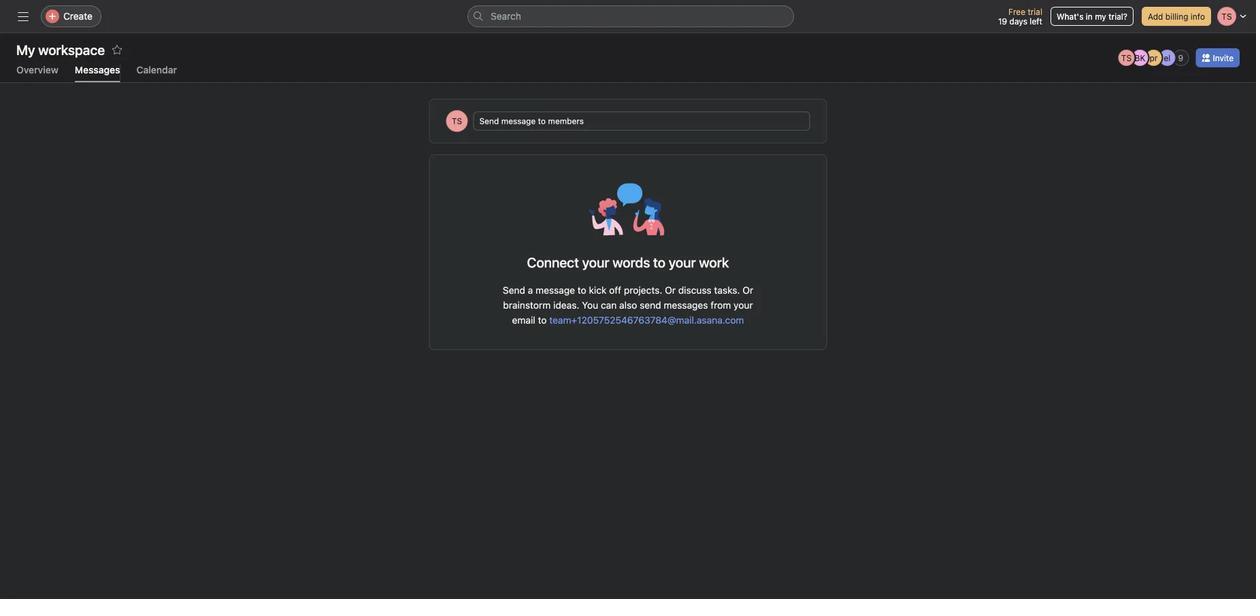 Task type: locate. For each thing, give the bounding box(es) containing it.
your
[[582, 254, 609, 270], [734, 300, 753, 311]]

info
[[1191, 12, 1205, 21]]

message left members
[[501, 116, 536, 126]]

or up the messages
[[665, 285, 676, 296]]

pr
[[1150, 53, 1158, 63]]

team+1205752546763784@mail.asana.com link
[[549, 315, 744, 326]]

your up kick
[[582, 254, 609, 270]]

free trial 19 days left
[[998, 7, 1042, 26]]

your inside send a message to kick off projects. or discuss tasks. or brainstorm ideas. you can also send messages from your email to
[[734, 300, 753, 311]]

9
[[1178, 53, 1184, 63]]

create button
[[41, 5, 101, 27]]

send a message to kick off projects. or discuss tasks. or brainstorm ideas. you can also send messages from your email to
[[503, 285, 753, 326]]

to right the "words"
[[653, 254, 666, 270]]

messages
[[75, 64, 120, 76]]

what's in my trial? button
[[1051, 7, 1134, 26]]

or
[[665, 285, 676, 296], [743, 285, 753, 296]]

1 vertical spatial your
[[734, 300, 753, 311]]

what's
[[1057, 12, 1084, 21]]

message up ideas.
[[536, 285, 575, 296]]

tasks.
[[714, 285, 740, 296]]

0 horizontal spatial your
[[582, 254, 609, 270]]

to left members
[[538, 116, 546, 126]]

0 horizontal spatial send
[[479, 116, 499, 126]]

expand sidebar image
[[18, 11, 29, 22]]

add billing info
[[1148, 12, 1205, 21]]

brainstorm
[[503, 300, 551, 311]]

add to starred image
[[112, 44, 123, 55]]

1 horizontal spatial or
[[743, 285, 753, 296]]

from
[[711, 300, 731, 311]]

0 horizontal spatial ts
[[452, 116, 462, 126]]

message
[[501, 116, 536, 126], [536, 285, 575, 296]]

add
[[1148, 12, 1163, 21]]

send inside button
[[479, 116, 499, 126]]

to inside send message to members button
[[538, 116, 546, 126]]

1 vertical spatial ts
[[452, 116, 462, 126]]

1 horizontal spatial your
[[734, 300, 753, 311]]

members
[[548, 116, 584, 126]]

2 or from the left
[[743, 285, 753, 296]]

send message to members
[[479, 116, 584, 126]]

off
[[609, 285, 621, 296]]

your down tasks.
[[734, 300, 753, 311]]

0 horizontal spatial or
[[665, 285, 676, 296]]

my
[[1095, 12, 1106, 21]]

send
[[479, 116, 499, 126], [503, 285, 525, 296]]

1 horizontal spatial send
[[503, 285, 525, 296]]

0 vertical spatial message
[[501, 116, 536, 126]]

trial?
[[1109, 12, 1128, 21]]

connect
[[527, 254, 579, 270]]

create
[[63, 11, 93, 22]]

el
[[1164, 53, 1171, 63]]

0 vertical spatial send
[[479, 116, 499, 126]]

0 vertical spatial ts
[[1121, 53, 1132, 63]]

1 vertical spatial message
[[536, 285, 575, 296]]

left
[[1030, 16, 1042, 26]]

to
[[538, 116, 546, 126], [653, 254, 666, 270], [578, 285, 586, 296], [538, 315, 547, 326]]

or right tasks.
[[743, 285, 753, 296]]

1 vertical spatial send
[[503, 285, 525, 296]]

projects.
[[624, 285, 662, 296]]

send inside send a message to kick off projects. or discuss tasks. or brainstorm ideas. you can also send messages from your email to
[[503, 285, 525, 296]]

0 vertical spatial your
[[582, 254, 609, 270]]

calendar button
[[136, 64, 177, 82]]

ts
[[1121, 53, 1132, 63], [452, 116, 462, 126]]

billing
[[1166, 12, 1188, 21]]

1 horizontal spatial ts
[[1121, 53, 1132, 63]]

search button
[[467, 5, 794, 27]]



Task type: vqa. For each thing, say whether or not it's contained in the screenshot.
Global element
no



Task type: describe. For each thing, give the bounding box(es) containing it.
message inside button
[[501, 116, 536, 126]]

can
[[601, 300, 617, 311]]

overview button
[[16, 64, 58, 82]]

send message to members button
[[473, 112, 810, 131]]

search
[[491, 11, 521, 22]]

message inside send a message to kick off projects. or discuss tasks. or brainstorm ideas. you can also send messages from your email to
[[536, 285, 575, 296]]

in
[[1086, 12, 1093, 21]]

free
[[1008, 7, 1025, 16]]

my workspace
[[16, 42, 105, 58]]

also
[[619, 300, 637, 311]]

team+1205752546763784@mail.asana.com
[[549, 315, 744, 326]]

send for send a message to kick off projects. or discuss tasks. or brainstorm ideas. you can also send messages from your email to
[[503, 285, 525, 296]]

your work
[[669, 254, 729, 270]]

connect your words to your work
[[527, 254, 729, 270]]

a
[[528, 285, 533, 296]]

you
[[582, 300, 598, 311]]

messages
[[664, 300, 708, 311]]

add billing info button
[[1142, 7, 1211, 26]]

overview
[[16, 64, 58, 76]]

calendar
[[136, 64, 177, 76]]

messages button
[[75, 64, 120, 82]]

email
[[512, 315, 535, 326]]

send for send message to members
[[479, 116, 499, 126]]

trial
[[1028, 7, 1042, 16]]

ideas.
[[553, 300, 579, 311]]

what's in my trial?
[[1057, 12, 1128, 21]]

search list box
[[467, 5, 794, 27]]

1 or from the left
[[665, 285, 676, 296]]

words
[[613, 254, 650, 270]]

to right the email
[[538, 315, 547, 326]]

days
[[1010, 16, 1028, 26]]

discuss
[[678, 285, 712, 296]]

invite button
[[1196, 48, 1240, 67]]

invite
[[1213, 53, 1234, 63]]

19
[[998, 16, 1007, 26]]

send
[[640, 300, 661, 311]]

to left kick
[[578, 285, 586, 296]]

kick
[[589, 285, 607, 296]]

bk
[[1135, 53, 1145, 63]]



